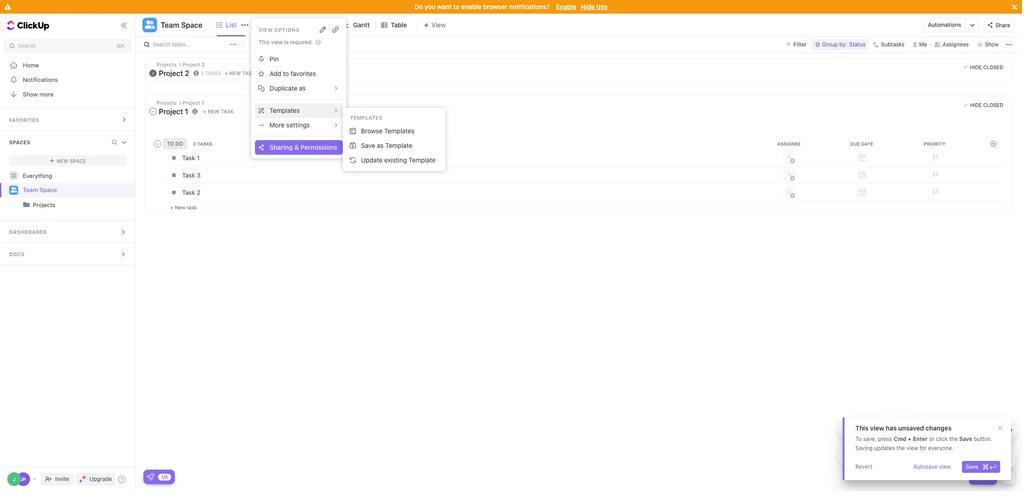 Task type: vqa. For each thing, say whether or not it's contained in the screenshot.
12:51
no



Task type: describe. For each thing, give the bounding box(es) containing it.
space for team space button
[[181, 21, 203, 29]]

options
[[274, 27, 299, 33]]

0 vertical spatial list info image
[[193, 70, 199, 76]]

hide for list info 'image' to the bottom hide closed button
[[970, 102, 982, 108]]

view for this
[[870, 424, 884, 432]]

task inside 3 tasks + new task
[[242, 70, 255, 76]]

browse
[[361, 127, 383, 135]]

pin
[[270, 55, 279, 63]]

closed for list info 'image' to the bottom
[[983, 102, 1003, 108]]

view
[[259, 27, 273, 33]]

show
[[23, 90, 38, 98]]

0 horizontal spatial the
[[897, 445, 905, 452]]

2 vertical spatial templates
[[384, 127, 415, 135]]

upgrade
[[89, 476, 112, 483]]

onboarding checklist button image
[[147, 473, 154, 481]]

calendar
[[305, 21, 332, 29]]

⌘k
[[116, 42, 125, 49]]

‎task 1 link
[[180, 150, 751, 165]]

changes
[[926, 424, 952, 432]]

space for team space link
[[40, 186, 57, 194]]

me
[[919, 41, 927, 48]]

team space link
[[23, 183, 128, 198]]

autosave view
[[913, 463, 951, 470]]

sharing & permissions
[[270, 143, 337, 151]]

assignees
[[943, 41, 969, 48]]

+ inside 3 tasks + new task
[[225, 70, 228, 76]]

search for search
[[18, 42, 36, 49]]

update existing template
[[361, 156, 436, 164]]

enable
[[556, 3, 576, 10]]

save,
[[863, 436, 877, 443]]

1
[[197, 154, 200, 161]]

notifications link
[[0, 72, 136, 87]]

upgrade link
[[75, 473, 115, 486]]

do you want to enable browser notifications? enable hide this
[[415, 3, 608, 10]]

notifications
[[23, 76, 58, 83]]

browse templates
[[361, 127, 415, 135]]

autosave view button
[[910, 461, 955, 473]]

add to favorites button
[[255, 66, 343, 81]]

0 vertical spatial hide
[[581, 3, 595, 10]]

templates button
[[255, 103, 343, 118]]

1 vertical spatial 3
[[197, 171, 201, 179]]

add
[[270, 70, 281, 77]]

team space for team space link
[[23, 186, 57, 194]]

excel & csv
[[939, 427, 969, 433]]

board link
[[266, 14, 288, 36]]

revert
[[855, 463, 873, 470]]

gantt
[[353, 21, 370, 29]]

templates inside dropdown button
[[270, 107, 300, 114]]

save button
[[962, 461, 1000, 473]]

1 horizontal spatial task
[[221, 108, 234, 114]]

2
[[197, 189, 200, 196]]

me button
[[909, 39, 931, 50]]

this
[[855, 424, 868, 432]]

share
[[995, 22, 1010, 29]]

everything link
[[0, 168, 136, 183]]

list link
[[226, 14, 249, 36]]

for
[[920, 445, 927, 452]]

home link
[[0, 58, 136, 72]]

1 vertical spatial + new task
[[170, 204, 197, 210]]

unsaved
[[898, 424, 924, 432]]

want
[[437, 3, 452, 10]]

‎task 2
[[182, 189, 200, 196]]

‎task for ‎task 2
[[182, 189, 195, 196]]

home
[[23, 61, 39, 69]]

new down "‎task 2"
[[175, 204, 185, 210]]

permissions
[[301, 143, 337, 151]]

template for update existing template
[[409, 156, 436, 164]]

2 projects link from the left
[[33, 198, 128, 212]]

1/5
[[161, 474, 168, 480]]

‎task for ‎task 1
[[182, 154, 195, 161]]

invite
[[55, 476, 69, 483]]

update existing template button
[[346, 153, 442, 168]]

list
[[226, 21, 237, 29]]

new inside sidebar navigation
[[57, 158, 68, 164]]

everyone.
[[928, 445, 953, 452]]

to
[[855, 436, 862, 443]]

assignees button
[[931, 39, 973, 50]]

sidebar navigation
[[0, 14, 136, 491]]

projects
[[33, 201, 55, 209]]

share button
[[984, 18, 1014, 32]]

favorites button
[[0, 109, 136, 131]]

excel & csv link
[[929, 418, 972, 441]]

task for task 3
[[182, 171, 195, 179]]

new down tasks
[[208, 108, 219, 114]]

1 horizontal spatial to
[[453, 3, 460, 10]]

0 horizontal spatial task
[[187, 204, 197, 210]]

as
[[377, 142, 384, 149]]

this
[[596, 3, 608, 10]]

button.
[[974, 436, 992, 443]]

do
[[415, 3, 423, 10]]

view options
[[259, 27, 299, 33]]

team space for team space button
[[161, 21, 203, 29]]

& for csv
[[954, 427, 957, 433]]



Task type: locate. For each thing, give the bounding box(es) containing it.
‎task
[[182, 154, 195, 161], [182, 189, 195, 196]]

1 horizontal spatial space
[[70, 158, 86, 164]]

enter
[[913, 436, 928, 443]]

1 hide closed button from the top
[[961, 62, 1006, 71]]

& right sharing
[[294, 143, 299, 151]]

search left tasks...
[[153, 41, 170, 48]]

0 vertical spatial view
[[870, 424, 884, 432]]

0 vertical spatial &
[[294, 143, 299, 151]]

new
[[229, 70, 241, 76], [208, 108, 219, 114], [57, 158, 68, 164], [175, 204, 185, 210]]

closed for list info 'image' to the top
[[983, 64, 1003, 70]]

& inside button
[[294, 143, 299, 151]]

new right tasks
[[229, 70, 241, 76]]

2 vertical spatial hide
[[970, 102, 982, 108]]

1 horizontal spatial + new task
[[203, 108, 234, 114]]

0 vertical spatial + new task
[[203, 108, 234, 114]]

calendar link
[[305, 14, 336, 36]]

team for team space link
[[23, 186, 38, 194]]

board
[[266, 21, 284, 29]]

hide closed button for list info 'image' to the top
[[961, 62, 1006, 71]]

1 horizontal spatial templates
[[350, 115, 382, 121]]

team for team space button
[[161, 21, 179, 29]]

press
[[878, 436, 892, 443]]

1 vertical spatial list info image
[[192, 109, 198, 114]]

you
[[425, 3, 435, 10]]

to right want
[[453, 3, 460, 10]]

save as template
[[361, 142, 412, 149]]

0 horizontal spatial to
[[283, 70, 289, 77]]

Search tasks... text field
[[153, 38, 228, 51]]

the down excel & csv
[[949, 436, 958, 443]]

team space down everything
[[23, 186, 57, 194]]

view inside button
[[939, 463, 951, 470]]

1 horizontal spatial &
[[954, 427, 957, 433]]

2 horizontal spatial task
[[242, 70, 255, 76]]

2 horizontal spatial view
[[939, 463, 951, 470]]

‎task 1
[[182, 154, 200, 161]]

dashboards
[[9, 229, 47, 235]]

update
[[361, 156, 383, 164]]

new inside 3 tasks + new task
[[229, 70, 241, 76]]

excel
[[939, 427, 952, 433]]

1 vertical spatial the
[[897, 445, 905, 452]]

revert button
[[852, 461, 876, 473]]

1 vertical spatial ‎task
[[182, 189, 195, 196]]

0 vertical spatial closed
[[983, 64, 1003, 70]]

0 vertical spatial 3
[[201, 70, 204, 76]]

to inside button
[[283, 70, 289, 77]]

template up the update existing template
[[385, 142, 412, 149]]

autosave
[[913, 463, 938, 470]]

1 horizontal spatial team space
[[161, 21, 203, 29]]

view for autosave
[[939, 463, 951, 470]]

browse templates button
[[346, 124, 442, 138]]

1 vertical spatial &
[[954, 427, 957, 433]]

0 vertical spatial team space
[[161, 21, 203, 29]]

template right existing
[[409, 156, 436, 164]]

task for task
[[981, 474, 993, 481]]

everything
[[23, 172, 52, 179]]

view
[[870, 424, 884, 432], [906, 445, 918, 452], [939, 463, 951, 470]]

projects link
[[1, 198, 128, 212], [33, 198, 128, 212]]

2 vertical spatial space
[[40, 186, 57, 194]]

0 vertical spatial task
[[242, 70, 255, 76]]

task down save button
[[981, 474, 993, 481]]

& for permissions
[[294, 143, 299, 151]]

team inside team space button
[[161, 21, 179, 29]]

task down 3 tasks + new task
[[221, 108, 234, 114]]

automations button
[[923, 18, 966, 32]]

0 horizontal spatial task
[[182, 171, 195, 179]]

tasks...
[[172, 41, 190, 48]]

hide closed button
[[961, 62, 1006, 71], [961, 100, 1006, 110]]

new space
[[57, 158, 86, 164]]

enable
[[461, 3, 481, 10]]

1 vertical spatial task
[[981, 474, 993, 481]]

+ new task down "‎task 2"
[[170, 204, 197, 210]]

1 vertical spatial space
[[70, 158, 86, 164]]

favorites
[[9, 117, 39, 123]]

2 vertical spatial task
[[187, 204, 197, 210]]

0 horizontal spatial search
[[18, 42, 36, 49]]

1 vertical spatial task
[[221, 108, 234, 114]]

0 horizontal spatial &
[[294, 143, 299, 151]]

1 projects link from the left
[[1, 198, 128, 212]]

hide for hide closed button related to list info 'image' to the top
[[970, 64, 982, 70]]

templates up save as template button
[[384, 127, 415, 135]]

3 tasks + new task
[[201, 70, 255, 76]]

show more
[[23, 90, 54, 98]]

task down ‎task 1
[[182, 171, 195, 179]]

1 vertical spatial templates
[[350, 115, 382, 121]]

this view has unsaved changes to save, press cmd + enter or click the save button. saving updates the view for everyone.
[[855, 424, 992, 452]]

team space
[[161, 21, 203, 29], [23, 186, 57, 194]]

task left add
[[242, 70, 255, 76]]

0 vertical spatial hide closed
[[970, 64, 1003, 70]]

save as template button
[[346, 138, 442, 153]]

1 ‎task from the top
[[182, 154, 195, 161]]

1 vertical spatial view
[[906, 445, 918, 452]]

1 horizontal spatial view
[[906, 445, 918, 452]]

space up everything link
[[70, 158, 86, 164]]

team up search tasks...
[[161, 21, 179, 29]]

1 vertical spatial closed
[[983, 102, 1003, 108]]

1 hide closed from the top
[[970, 64, 1003, 70]]

0 vertical spatial ‎task
[[182, 154, 195, 161]]

hide closed
[[970, 64, 1003, 70], [970, 102, 1003, 108]]

1 vertical spatial to
[[283, 70, 289, 77]]

new up everything link
[[57, 158, 68, 164]]

gantt link
[[353, 14, 373, 36]]

team space inside button
[[161, 21, 203, 29]]

search tasks...
[[153, 41, 190, 48]]

0 horizontal spatial + new task
[[170, 204, 197, 210]]

add to favorites
[[270, 70, 316, 77]]

team space up tasks...
[[161, 21, 203, 29]]

0 horizontal spatial view
[[870, 424, 884, 432]]

‎task 2 link
[[180, 185, 751, 200]]

existing
[[384, 156, 407, 164]]

space up search tasks... text field
[[181, 21, 203, 29]]

task
[[242, 70, 255, 76], [221, 108, 234, 114], [187, 204, 197, 210]]

1 vertical spatial hide closed
[[970, 102, 1003, 108]]

hide closed button for list info 'image' to the bottom
[[961, 100, 1006, 110]]

1 vertical spatial team
[[23, 186, 38, 194]]

task 3
[[182, 171, 201, 179]]

space up projects
[[40, 186, 57, 194]]

pin button
[[255, 52, 343, 66]]

the
[[949, 436, 958, 443], [897, 445, 905, 452]]

updates
[[874, 445, 895, 452]]

templates button
[[255, 103, 343, 118]]

3 up the 2
[[197, 171, 201, 179]]

view left for at bottom
[[906, 445, 918, 452]]

to right add
[[283, 70, 289, 77]]

template for save as template
[[385, 142, 412, 149]]

the down cmd
[[897, 445, 905, 452]]

0 vertical spatial template
[[385, 142, 412, 149]]

‎task left the 2
[[182, 189, 195, 196]]

1 vertical spatial hide
[[970, 64, 982, 70]]

2 hide closed from the top
[[970, 102, 1003, 108]]

3 left tasks
[[201, 70, 204, 76]]

has
[[886, 424, 897, 432]]

0 horizontal spatial templates
[[270, 107, 300, 114]]

search inside sidebar navigation
[[18, 42, 36, 49]]

templates up sharing
[[270, 107, 300, 114]]

1 horizontal spatial task
[[981, 474, 993, 481]]

notifications?
[[509, 3, 550, 10]]

+ new task down tasks
[[203, 108, 234, 114]]

2 hide closed button from the top
[[961, 100, 1006, 110]]

docs
[[9, 251, 25, 257]]

search for search tasks...
[[153, 41, 170, 48]]

sharing & permissions button
[[255, 140, 343, 155]]

table
[[391, 21, 407, 29]]

1 horizontal spatial the
[[949, 436, 958, 443]]

automations
[[928, 21, 961, 28]]

2 horizontal spatial space
[[181, 21, 203, 29]]

user group image
[[10, 187, 17, 193]]

0 vertical spatial space
[[181, 21, 203, 29]]

onboarding checklist button element
[[147, 473, 154, 481]]

1 horizontal spatial search
[[153, 41, 170, 48]]

hide
[[581, 3, 595, 10], [970, 64, 982, 70], [970, 102, 982, 108]]

sharing
[[270, 143, 293, 151]]

2 vertical spatial view
[[939, 463, 951, 470]]

team down everything
[[23, 186, 38, 194]]

1 closed from the top
[[983, 64, 1003, 70]]

task
[[182, 171, 195, 179], [981, 474, 993, 481]]

3
[[201, 70, 204, 76], [197, 171, 201, 179]]

browser
[[483, 3, 507, 10]]

0 horizontal spatial team space
[[23, 186, 57, 194]]

1 horizontal spatial team
[[161, 21, 179, 29]]

cmd
[[894, 436, 906, 443]]

1 vertical spatial team space
[[23, 186, 57, 194]]

tasks
[[205, 70, 221, 76]]

0 horizontal spatial space
[[40, 186, 57, 194]]

3 inside 3 tasks + new task
[[201, 70, 204, 76]]

list info image
[[193, 70, 199, 76], [192, 109, 198, 114]]

task down "‎task 2"
[[187, 204, 197, 210]]

&
[[294, 143, 299, 151], [954, 427, 957, 433]]

search up home on the left top
[[18, 42, 36, 49]]

view up save, on the bottom
[[870, 424, 884, 432]]

save inside this view has unsaved changes to save, press cmd + enter or click the save button. saving updates the view for everyone.
[[959, 436, 972, 443]]

space inside button
[[181, 21, 203, 29]]

2 closed from the top
[[983, 102, 1003, 108]]

0 vertical spatial task
[[182, 171, 195, 179]]

2 horizontal spatial templates
[[384, 127, 415, 135]]

& left csv
[[954, 427, 957, 433]]

1 vertical spatial template
[[409, 156, 436, 164]]

task 3 link
[[180, 167, 751, 183]]

0 vertical spatial to
[[453, 3, 460, 10]]

template
[[385, 142, 412, 149], [409, 156, 436, 164]]

0 vertical spatial the
[[949, 436, 958, 443]]

space
[[181, 21, 203, 29], [70, 158, 86, 164], [40, 186, 57, 194]]

team space button
[[157, 15, 203, 35]]

team inside team space link
[[23, 186, 38, 194]]

templates
[[270, 107, 300, 114], [350, 115, 382, 121], [384, 127, 415, 135]]

saving
[[855, 445, 873, 452]]

0 horizontal spatial team
[[23, 186, 38, 194]]

2 ‎task from the top
[[182, 189, 195, 196]]

‎task left 1
[[182, 154, 195, 161]]

csv
[[959, 427, 969, 433]]

0 vertical spatial templates
[[270, 107, 300, 114]]

or
[[929, 436, 934, 443]]

more
[[39, 90, 54, 98]]

0 vertical spatial team
[[161, 21, 179, 29]]

1 vertical spatial hide closed button
[[961, 100, 1006, 110]]

team space inside sidebar navigation
[[23, 186, 57, 194]]

templates up browse
[[350, 115, 382, 121]]

0 vertical spatial hide closed button
[[961, 62, 1006, 71]]

view down everyone.
[[939, 463, 951, 470]]

+ inside this view has unsaved changes to save, press cmd + enter or click the save button. saving updates the view for everyone.
[[908, 436, 911, 443]]



